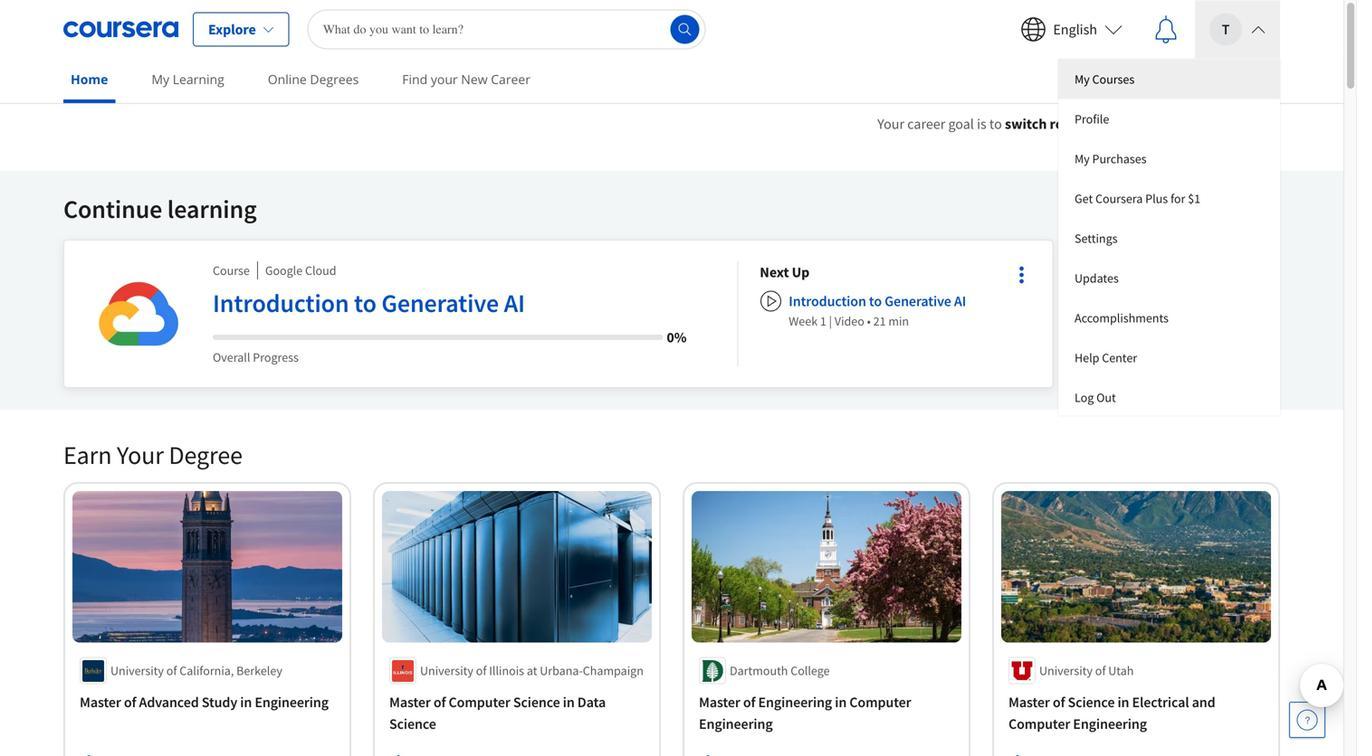 Task type: vqa. For each thing, say whether or not it's contained in the screenshot.
College
yes



Task type: describe. For each thing, give the bounding box(es) containing it.
cloud
[[305, 263, 336, 279]]

university of california, berkeley
[[110, 663, 282, 680]]

study
[[202, 694, 237, 712]]

find
[[402, 71, 428, 88]]

progress for overall
[[253, 350, 299, 366]]

engineering down dartmouth
[[699, 716, 773, 734]]

my purchases
[[1075, 151, 1147, 167]]

continue
[[63, 193, 162, 225]]

introduction to generative ai image
[[86, 262, 191, 367]]

out
[[1097, 390, 1116, 406]]

21
[[873, 313, 886, 330]]

log out button
[[1058, 378, 1280, 416]]

overall
[[213, 350, 250, 366]]

utah
[[1108, 663, 1134, 680]]

space
[[1111, 115, 1149, 133]]

introduction for introduction to generative ai week 1 | video • 21 min
[[789, 292, 866, 311]]

learning
[[173, 71, 224, 88]]

1
[[820, 313, 827, 330]]

min
[[889, 313, 909, 330]]

is
[[977, 115, 987, 133]]

explore
[[208, 20, 256, 38]]

in inside master of engineering in computer engineering
[[835, 694, 847, 712]]

center
[[1102, 350, 1137, 366]]

english
[[1053, 20, 1097, 38]]

help center image
[[1297, 710, 1318, 732]]

roles
[[1050, 115, 1082, 133]]

ai for introduction to generative ai week 1 | video • 21 min
[[954, 292, 966, 311]]

berkeley
[[236, 663, 282, 680]]

in
[[1105, 256, 1116, 273]]

electrical
[[1132, 694, 1189, 712]]

0 vertical spatial your
[[878, 115, 905, 133]]

next
[[760, 263, 789, 282]]

get
[[1075, 191, 1093, 207]]

to inside introduction to generative ai week 1 | video • 21 min
[[869, 292, 882, 311]]

science inside master of science in electrical and computer engineering
[[1068, 694, 1115, 712]]

help
[[1075, 350, 1100, 366]]

next up
[[760, 263, 810, 282]]

in inside master of science in electrical and computer engineering
[[1118, 694, 1129, 712]]

updates
[[1075, 270, 1119, 287]]

google
[[265, 263, 303, 279]]

degree
[[169, 440, 243, 471]]

english button
[[1006, 0, 1137, 58]]

master for master of engineering in computer engineering
[[699, 694, 740, 712]]

profile
[[1075, 111, 1109, 127]]

new
[[461, 71, 488, 88]]

settings
[[1075, 230, 1118, 247]]

t
[[1222, 20, 1230, 38]]

my learning link
[[144, 59, 232, 100]]

my courses link
[[1058, 59, 1280, 99]]

t menu
[[1058, 59, 1280, 416]]

master for master of advanced study in engineering
[[80, 694, 121, 712]]

master of advanced study in engineering link
[[80, 692, 335, 714]]

master of science in electrical and computer engineering link
[[1009, 692, 1264, 736]]

degrees
[[310, 71, 359, 88]]

log out
[[1075, 390, 1116, 406]]

my courses
[[1075, 71, 1135, 87]]

earn your degree
[[63, 440, 243, 471]]

accomplishments link
[[1058, 298, 1280, 338]]

my purchases link
[[1058, 139, 1280, 179]]

data
[[578, 694, 606, 712]]

coursera image
[[63, 15, 178, 44]]

for
[[1171, 191, 1186, 207]]

university of utah
[[1039, 663, 1134, 680]]

earn
[[63, 440, 112, 471]]

$1
[[1188, 191, 1201, 207]]

settings link
[[1058, 219, 1280, 259]]

week
[[789, 313, 818, 330]]

and
[[1192, 694, 1216, 712]]

my for my courses
[[1075, 71, 1090, 87]]

at
[[527, 663, 537, 680]]

switch
[[1005, 115, 1047, 133]]

t button
[[1195, 0, 1280, 58]]

course
[[213, 263, 250, 279]]

dartmouth college
[[730, 663, 830, 680]]

goal
[[948, 115, 974, 133]]

generative for introduction to generative ai week 1 | video • 21 min
[[885, 292, 951, 311]]

of for utah
[[1095, 663, 1106, 680]]

computer inside master of science in electrical and computer engineering
[[1009, 716, 1070, 734]]

my learning
[[152, 71, 224, 88]]

whale
[[1152, 115, 1191, 133]]

university for computer
[[420, 663, 474, 680]]

master for master of computer science in data science
[[389, 694, 431, 712]]

log
[[1075, 390, 1094, 406]]

university for advanced
[[110, 663, 164, 680]]

earn your degree collection element
[[53, 410, 1291, 757]]

online degrees link
[[261, 59, 366, 100]]

master of engineering in computer engineering
[[699, 694, 911, 734]]

courses
[[1092, 71, 1135, 87]]

engineering down berkeley
[[255, 694, 329, 712]]

career
[[907, 115, 946, 133]]

up
[[792, 263, 810, 282]]

advanced
[[139, 694, 199, 712]]

master of advanced study in engineering
[[80, 694, 329, 712]]

urbana-
[[540, 663, 583, 680]]

in inside master of computer science in data science
[[563, 694, 575, 712]]



Task type: locate. For each thing, give the bounding box(es) containing it.
computer inside master of engineering in computer engineering
[[850, 694, 911, 712]]

engineering down college at the bottom right
[[758, 694, 832, 712]]

2 master from the left
[[389, 694, 431, 712]]

introduction up the | on the right of page
[[789, 292, 866, 311]]

illinois
[[489, 663, 524, 680]]

2 horizontal spatial computer
[[1009, 716, 1070, 734]]

my left purchases
[[1075, 151, 1090, 167]]

generative inside introduction to generative ai week 1 | video • 21 min
[[885, 292, 951, 311]]

1 horizontal spatial progress
[[1120, 256, 1171, 273]]

of for science
[[1053, 694, 1065, 712]]

learning
[[167, 193, 257, 225]]

get coursera plus for $1 link
[[1058, 179, 1280, 219]]

of inside master of science in electrical and computer engineering
[[1053, 694, 1065, 712]]

of for illinois
[[476, 663, 487, 680]]

0 horizontal spatial introduction
[[213, 287, 349, 319]]

introduction to generative ai link
[[213, 287, 687, 327]]

master of science in electrical and computer engineering
[[1009, 694, 1216, 734]]

3 university from the left
[[1039, 663, 1093, 680]]

continue learning
[[63, 193, 257, 225]]

my
[[152, 71, 169, 88], [1075, 71, 1090, 87], [1075, 151, 1090, 167]]

updates link
[[1058, 259, 1280, 298]]

master for master of science in electrical and computer engineering
[[1009, 694, 1050, 712]]

introduction
[[213, 287, 349, 319], [789, 292, 866, 311]]

(1)
[[1175, 256, 1189, 273]]

introduction to generative ai week 1 | video • 21 min
[[789, 292, 966, 330]]

master of engineering in computer engineering link
[[699, 692, 954, 736]]

0 horizontal spatial your
[[117, 440, 164, 471]]

|
[[829, 313, 832, 330]]

0 horizontal spatial university
[[110, 663, 164, 680]]

2 horizontal spatial university
[[1039, 663, 1093, 680]]

video
[[835, 313, 865, 330]]

university
[[110, 663, 164, 680], [420, 663, 474, 680], [1039, 663, 1093, 680]]

4 master from the left
[[1009, 694, 1050, 712]]

university of illinois at urbana-champaign
[[420, 663, 644, 680]]

progress for in
[[1120, 256, 1171, 273]]

engineering down utah
[[1073, 716, 1147, 734]]

computer inside master of computer science in data science
[[449, 694, 510, 712]]

more option for introduction to generative ai image
[[1009, 263, 1034, 288]]

find your new career link
[[395, 59, 538, 100]]

plus
[[1146, 191, 1168, 207]]

main content
[[0, 91, 1344, 757]]

a
[[1101, 115, 1108, 133]]

washer
[[1194, 115, 1241, 133]]

google cloud
[[265, 263, 336, 279]]

profile link
[[1058, 99, 1280, 139]]

1 horizontal spatial introduction
[[789, 292, 866, 311]]

introduction inside introduction to generative ai week 1 | video • 21 min
[[789, 292, 866, 311]]

0 horizontal spatial computer
[[449, 694, 510, 712]]

1 horizontal spatial your
[[878, 115, 905, 133]]

university up advanced
[[110, 663, 164, 680]]

2 university from the left
[[420, 663, 474, 680]]

1 horizontal spatial computer
[[850, 694, 911, 712]]

What do you want to learn? text field
[[308, 10, 706, 49]]

ai inside introduction to generative ai week 1 | video • 21 min
[[954, 292, 966, 311]]

master of computer science in data science link
[[389, 692, 645, 736]]

engineering
[[255, 694, 329, 712], [758, 694, 832, 712], [699, 716, 773, 734], [1073, 716, 1147, 734]]

progress right overall
[[253, 350, 299, 366]]

dartmouth
[[730, 663, 788, 680]]

1 horizontal spatial university
[[420, 663, 474, 680]]

1 in from the left
[[240, 694, 252, 712]]

champaign
[[583, 663, 644, 680]]

1 master from the left
[[80, 694, 121, 712]]

0 vertical spatial progress
[[1120, 256, 1171, 273]]

progress
[[1120, 256, 1171, 273], [253, 350, 299, 366]]

your
[[878, 115, 905, 133], [117, 440, 164, 471]]

2 in from the left
[[563, 694, 575, 712]]

2 horizontal spatial science
[[1068, 694, 1115, 712]]

of for engineering
[[743, 694, 756, 712]]

of for california,
[[166, 663, 177, 680]]

1 horizontal spatial ai
[[954, 292, 966, 311]]

overall progress
[[213, 350, 299, 366]]

home
[[71, 71, 108, 88]]

engineering inside master of science in electrical and computer engineering
[[1073, 716, 1147, 734]]

of inside master of computer science in data science
[[434, 694, 446, 712]]

to
[[990, 115, 1002, 133], [1085, 115, 1098, 133], [354, 287, 377, 319], [869, 292, 882, 311]]

help center
[[1075, 350, 1137, 366]]

of for computer
[[434, 694, 446, 712]]

my for my learning
[[152, 71, 169, 88]]

•
[[867, 313, 871, 330]]

in progress (1) link
[[1098, 248, 1265, 282]]

university left utah
[[1039, 663, 1093, 680]]

science
[[513, 694, 560, 712], [1068, 694, 1115, 712], [389, 716, 436, 734]]

generative for introduction to generative ai
[[382, 287, 499, 319]]

online degrees
[[268, 71, 359, 88]]

4 in from the left
[[1118, 694, 1129, 712]]

1 horizontal spatial science
[[513, 694, 560, 712]]

introduction down google
[[213, 287, 349, 319]]

your career goal is to switch roles to a space whale washer
[[878, 115, 1241, 133]]

california,
[[179, 663, 234, 680]]

my for my purchases
[[1075, 151, 1090, 167]]

1 horizontal spatial generative
[[885, 292, 951, 311]]

introduction for introduction to generative ai
[[213, 287, 349, 319]]

help center link
[[1058, 338, 1280, 378]]

my inside my learning link
[[152, 71, 169, 88]]

ai
[[504, 287, 525, 319], [954, 292, 966, 311]]

0%
[[667, 329, 687, 347]]

find your new career
[[402, 71, 531, 88]]

your left career at the right of page
[[878, 115, 905, 133]]

introduction to generative ai
[[213, 287, 525, 319]]

progress right in at the right of the page
[[1120, 256, 1171, 273]]

0 horizontal spatial progress
[[253, 350, 299, 366]]

master inside master of engineering in computer engineering
[[699, 694, 740, 712]]

0 horizontal spatial generative
[[382, 287, 499, 319]]

my inside "my purchases" link
[[1075, 151, 1090, 167]]

master inside master of science in electrical and computer engineering
[[1009, 694, 1050, 712]]

in progress (1)
[[1105, 256, 1189, 273]]

1 vertical spatial your
[[117, 440, 164, 471]]

ai for introduction to generative ai
[[504, 287, 525, 319]]

introduction inside introduction to generative ai link
[[213, 287, 349, 319]]

0 horizontal spatial science
[[389, 716, 436, 734]]

my inside my courses link
[[1075, 71, 1090, 87]]

home link
[[63, 59, 115, 103]]

accomplishments
[[1075, 310, 1169, 326]]

university for science
[[1039, 663, 1093, 680]]

college
[[791, 663, 830, 680]]

0 horizontal spatial ai
[[504, 287, 525, 319]]

explore button
[[193, 12, 289, 47]]

of for advanced
[[124, 694, 136, 712]]

of inside master of engineering in computer engineering
[[743, 694, 756, 712]]

in
[[240, 694, 252, 712], [563, 694, 575, 712], [835, 694, 847, 712], [1118, 694, 1129, 712]]

1 university from the left
[[110, 663, 164, 680]]

1 vertical spatial progress
[[253, 350, 299, 366]]

master inside master of computer science in data science
[[389, 694, 431, 712]]

my left learning
[[152, 71, 169, 88]]

None search field
[[308, 10, 706, 49]]

university left illinois
[[420, 663, 474, 680]]

of
[[166, 663, 177, 680], [476, 663, 487, 680], [1095, 663, 1106, 680], [124, 694, 136, 712], [434, 694, 446, 712], [743, 694, 756, 712], [1053, 694, 1065, 712]]

master of computer science in data science
[[389, 694, 606, 734]]

online
[[268, 71, 307, 88]]

main content containing continue learning
[[0, 91, 1344, 757]]

3 master from the left
[[699, 694, 740, 712]]

my left courses
[[1075, 71, 1090, 87]]

your right earn at left
[[117, 440, 164, 471]]

3 in from the left
[[835, 694, 847, 712]]



